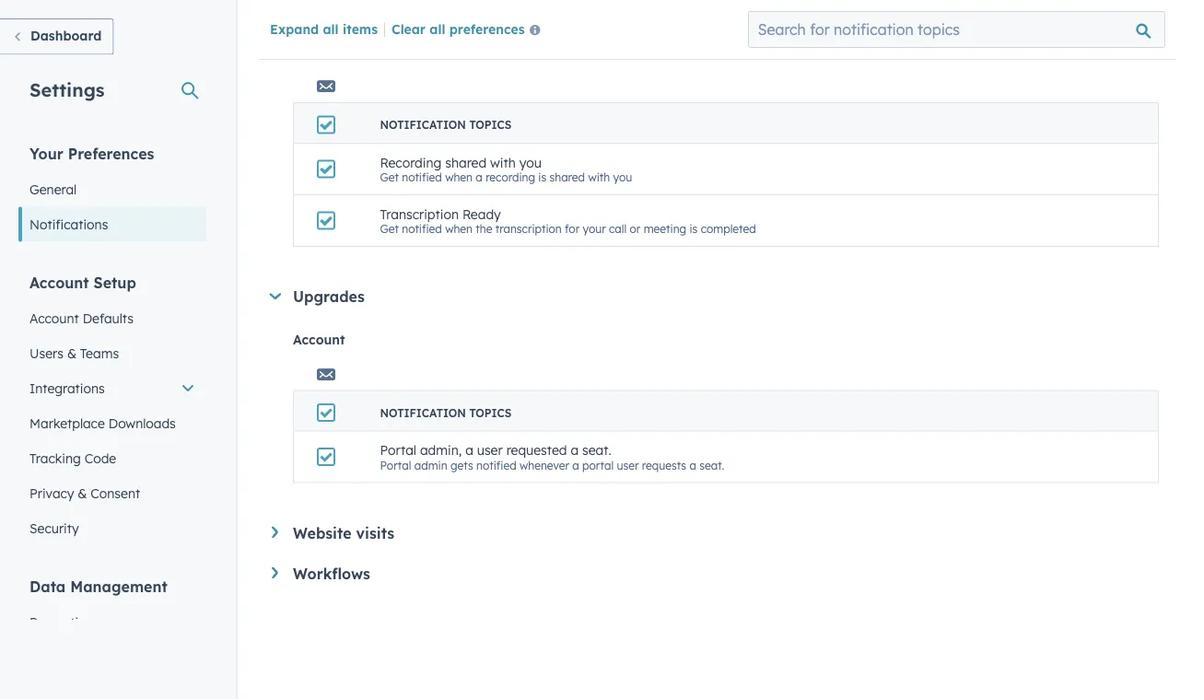Task type: locate. For each thing, give the bounding box(es) containing it.
1 vertical spatial notification topics
[[380, 406, 512, 420]]

is right meeting
[[690, 222, 698, 236]]

preferences
[[68, 144, 154, 163]]

you up 'transcription'
[[519, 155, 542, 171]]

marketplace
[[29, 415, 105, 431]]

1 horizontal spatial &
[[78, 485, 87, 501]]

0 vertical spatial is
[[539, 171, 547, 185]]

2 vertical spatial notified
[[477, 459, 517, 473]]

seat.
[[582, 443, 612, 459], [700, 459, 725, 473]]

0 vertical spatial notified
[[402, 171, 442, 185]]

security
[[29, 520, 79, 536]]

users & teams link
[[18, 336, 206, 371]]

all left items
[[323, 21, 339, 37]]

transcription down recording
[[380, 206, 459, 222]]

with up ready
[[490, 155, 516, 171]]

management
[[70, 577, 168, 596]]

1 horizontal spatial user
[[617, 459, 639, 473]]

1 horizontal spatial all
[[430, 21, 446, 37]]

account up users
[[29, 310, 79, 326]]

shared up the transcription ready get notified when the transcription for your call or meeting is completed
[[550, 171, 585, 185]]

a
[[476, 171, 483, 185], [466, 443, 474, 459], [571, 443, 579, 459], [573, 459, 579, 473], [690, 459, 697, 473]]

you
[[519, 155, 542, 171], [613, 171, 632, 185]]

analysis
[[428, 42, 489, 60]]

for
[[565, 222, 580, 236]]

1 vertical spatial transcription
[[380, 206, 459, 222]]

0 horizontal spatial &
[[67, 345, 76, 361]]

data management element
[[18, 576, 206, 700]]

1 vertical spatial account
[[29, 310, 79, 326]]

settings
[[29, 78, 105, 101]]

& right the privacy at the left of the page
[[78, 485, 87, 501]]

portal left admin, at bottom left
[[380, 443, 417, 459]]

caret image
[[269, 294, 281, 300], [272, 527, 278, 539], [272, 568, 278, 580]]

0 horizontal spatial is
[[539, 171, 547, 185]]

notification topics up admin, at bottom left
[[380, 406, 512, 420]]

general
[[29, 181, 77, 197]]

notified
[[402, 171, 442, 185], [402, 222, 442, 236], [477, 459, 517, 473]]

transcription
[[293, 42, 391, 60], [380, 206, 459, 222]]

2 when from the top
[[445, 222, 473, 236]]

notified left recording
[[402, 171, 442, 185]]

notification
[[380, 118, 466, 132], [380, 406, 466, 420]]

2 all from the left
[[430, 21, 446, 37]]

notified inside the transcription ready get notified when the transcription for your call or meeting is completed
[[402, 222, 442, 236]]

0 horizontal spatial you
[[519, 155, 542, 171]]

& for users
[[67, 345, 76, 361]]

account down the upgrades
[[293, 332, 345, 348]]

topics up 'requested'
[[470, 406, 512, 420]]

account defaults
[[29, 310, 134, 326]]

notification topics up recording
[[380, 118, 512, 132]]

user
[[477, 443, 503, 459], [617, 459, 639, 473]]

1 get from the top
[[380, 171, 399, 185]]

is
[[539, 171, 547, 185], [690, 222, 698, 236]]

is inside the transcription ready get notified when the transcription for your call or meeting is completed
[[690, 222, 698, 236]]

get inside recording shared with you get notified when a recording is shared with you
[[380, 171, 399, 185]]

requests
[[642, 459, 687, 473]]

seat. right whenever
[[582, 443, 612, 459]]

1 horizontal spatial seat.
[[700, 459, 725, 473]]

0 vertical spatial notification
[[380, 118, 466, 132]]

general link
[[18, 172, 206, 207]]

clear
[[392, 21, 426, 37]]

marketplace downloads
[[29, 415, 176, 431]]

1 horizontal spatial shared
[[550, 171, 585, 185]]

account up account defaults
[[29, 273, 89, 292]]

portal left admin on the left bottom
[[380, 459, 411, 473]]

clear all preferences button
[[392, 19, 548, 41]]

1 vertical spatial topics
[[470, 406, 512, 420]]

tracking
[[29, 450, 81, 466]]

whenever
[[520, 459, 570, 473]]

caret image left workflows
[[272, 568, 278, 580]]

tracking code
[[29, 450, 116, 466]]

0 vertical spatial &
[[67, 345, 76, 361]]

1 vertical spatial caret image
[[272, 527, 278, 539]]

0 vertical spatial get
[[380, 171, 399, 185]]

workflows button
[[272, 565, 1159, 583]]

notified inside recording shared with you get notified when a recording is shared with you
[[402, 171, 442, 185]]

is right recording
[[539, 171, 547, 185]]

1 vertical spatial is
[[690, 222, 698, 236]]

0 horizontal spatial user
[[477, 443, 503, 459]]

your
[[29, 144, 63, 163]]

preferences
[[449, 21, 525, 37]]

downloads
[[109, 415, 176, 431]]

caret image for website visits
[[272, 527, 278, 539]]

0 horizontal spatial seat.
[[582, 443, 612, 459]]

recording
[[486, 171, 535, 185]]

transcription inside the transcription ready get notified when the transcription for your call or meeting is completed
[[380, 206, 459, 222]]

2 notification topics from the top
[[380, 406, 512, 420]]

transcription
[[496, 222, 562, 236]]

0 horizontal spatial all
[[323, 21, 339, 37]]

user right portal
[[617, 459, 639, 473]]

notified left ready
[[402, 222, 442, 236]]

items
[[343, 21, 378, 37]]

integrations
[[29, 380, 105, 396]]

topics up recording shared with you get notified when a recording is shared with you
[[470, 118, 512, 132]]

2 get from the top
[[380, 222, 399, 236]]

caret image inside website visits dropdown button
[[272, 527, 278, 539]]

caret image left the website
[[272, 527, 278, 539]]

upgrades
[[293, 288, 365, 306]]

0 vertical spatial notification topics
[[380, 118, 512, 132]]

account defaults link
[[18, 301, 206, 336]]

1 all from the left
[[323, 21, 339, 37]]

caret image left the upgrades
[[269, 294, 281, 300]]

notifications
[[29, 216, 108, 232]]

recording shared with you get notified when a recording is shared with you
[[380, 155, 632, 185]]

& right users
[[67, 345, 76, 361]]

your preferences element
[[18, 143, 206, 242]]

caret image for workflows
[[272, 568, 278, 580]]

recording
[[380, 155, 442, 171]]

account for account defaults
[[29, 310, 79, 326]]

data management
[[29, 577, 168, 596]]

notification topics
[[380, 118, 512, 132], [380, 406, 512, 420]]

when up ready
[[445, 171, 473, 185]]

when inside recording shared with you get notified when a recording is shared with you
[[445, 171, 473, 185]]

caret image inside workflows dropdown button
[[272, 568, 278, 580]]

marketplace downloads link
[[18, 406, 206, 441]]

user right the gets
[[477, 443, 503, 459]]

get
[[380, 171, 399, 185], [380, 222, 399, 236]]

0 vertical spatial caret image
[[269, 294, 281, 300]]

users & teams
[[29, 345, 119, 361]]

data
[[29, 577, 66, 596]]

1 vertical spatial notification
[[380, 406, 466, 420]]

shared up ready
[[445, 155, 487, 171]]

with
[[490, 155, 516, 171], [588, 171, 610, 185]]

1 notification topics from the top
[[380, 118, 512, 132]]

notified right the gets
[[477, 459, 517, 473]]

&
[[67, 345, 76, 361], [78, 485, 87, 501]]

0 vertical spatial transcription
[[293, 42, 391, 60]]

topics
[[470, 118, 512, 132], [470, 406, 512, 420]]

account
[[29, 273, 89, 292], [29, 310, 79, 326], [293, 332, 345, 348]]

transcription for transcription and analysis
[[293, 42, 391, 60]]

1 notification from the top
[[380, 118, 466, 132]]

0 vertical spatial account
[[29, 273, 89, 292]]

transcription and analysis
[[293, 42, 489, 60]]

gets
[[451, 459, 473, 473]]

portal
[[380, 443, 417, 459], [380, 459, 411, 473]]

shared
[[445, 155, 487, 171], [550, 171, 585, 185]]

expand all items button
[[270, 21, 378, 37]]

1 topics from the top
[[470, 118, 512, 132]]

all inside clear all preferences button
[[430, 21, 446, 37]]

visits
[[356, 524, 395, 543]]

1 vertical spatial get
[[380, 222, 399, 236]]

0 vertical spatial topics
[[470, 118, 512, 132]]

with up your
[[588, 171, 610, 185]]

seat. right 'requests'
[[700, 459, 725, 473]]

account setup
[[29, 273, 136, 292]]

1 when from the top
[[445, 171, 473, 185]]

transcription ready get notified when the transcription for your call or meeting is completed
[[380, 206, 756, 236]]

workflows
[[293, 565, 370, 583]]

when left the
[[445, 222, 473, 236]]

all right clear
[[430, 21, 446, 37]]

portal admin, a user requested a seat. portal admin gets notified whenever a portal user requests a seat.
[[380, 443, 725, 473]]

1 vertical spatial notified
[[402, 222, 442, 236]]

privacy & consent
[[29, 485, 140, 501]]

teams
[[80, 345, 119, 361]]

all for clear
[[430, 21, 446, 37]]

& for privacy
[[78, 485, 87, 501]]

1 vertical spatial when
[[445, 222, 473, 236]]

2 vertical spatial caret image
[[272, 568, 278, 580]]

requested
[[507, 443, 567, 459]]

you up 'call'
[[613, 171, 632, 185]]

notification up admin, at bottom left
[[380, 406, 466, 420]]

your preferences
[[29, 144, 154, 163]]

0 vertical spatial when
[[445, 171, 473, 185]]

meeting
[[644, 222, 687, 236]]

2 topics from the top
[[470, 406, 512, 420]]

account setup element
[[18, 272, 206, 546]]

all
[[323, 21, 339, 37], [430, 21, 446, 37]]

transcription down expand all items button
[[293, 42, 391, 60]]

caret image inside upgrades dropdown button
[[269, 294, 281, 300]]

properties link
[[18, 605, 206, 640]]

1 horizontal spatial is
[[690, 222, 698, 236]]

when
[[445, 171, 473, 185], [445, 222, 473, 236]]

& inside 'link'
[[67, 345, 76, 361]]

notification up recording
[[380, 118, 466, 132]]

1 vertical spatial &
[[78, 485, 87, 501]]

dashboard link
[[0, 18, 114, 55]]



Task type: describe. For each thing, give the bounding box(es) containing it.
is inside recording shared with you get notified when a recording is shared with you
[[539, 171, 547, 185]]

a inside recording shared with you get notified when a recording is shared with you
[[476, 171, 483, 185]]

transcription for transcription ready get notified when the transcription for your call or meeting is completed
[[380, 206, 459, 222]]

privacy & consent link
[[18, 476, 206, 511]]

2 notification from the top
[[380, 406, 466, 420]]

call
[[609, 222, 627, 236]]

your
[[583, 222, 606, 236]]

1 horizontal spatial you
[[613, 171, 632, 185]]

expand all items
[[270, 21, 378, 37]]

and
[[396, 42, 424, 60]]

upgrades button
[[269, 288, 1159, 306]]

caret image for upgrades
[[269, 294, 281, 300]]

2 vertical spatial account
[[293, 332, 345, 348]]

1 portal from the top
[[380, 443, 417, 459]]

0 horizontal spatial shared
[[445, 155, 487, 171]]

tracking code link
[[18, 441, 206, 476]]

0 horizontal spatial with
[[490, 155, 516, 171]]

transcription and analysis button
[[272, 42, 1159, 60]]

security link
[[18, 511, 206, 546]]

privacy
[[29, 485, 74, 501]]

notified inside portal admin, a user requested a seat. portal admin gets notified whenever a portal user requests a seat.
[[477, 459, 517, 473]]

integrations button
[[18, 371, 206, 406]]

consent
[[91, 485, 140, 501]]

ready
[[463, 206, 501, 222]]

or
[[630, 222, 641, 236]]

code
[[85, 450, 116, 466]]

Search for notification topics search field
[[748, 11, 1166, 48]]

website visits button
[[272, 524, 1159, 543]]

setup
[[94, 273, 136, 292]]

2 portal from the top
[[380, 459, 411, 473]]

portal
[[583, 459, 614, 473]]

website
[[293, 524, 352, 543]]

1 horizontal spatial with
[[588, 171, 610, 185]]

account for account setup
[[29, 273, 89, 292]]

expand
[[270, 21, 319, 37]]

notifications link
[[18, 207, 206, 242]]

admin,
[[420, 443, 462, 459]]

dashboard
[[30, 28, 102, 44]]

clear all preferences
[[392, 21, 525, 37]]

the
[[476, 222, 493, 236]]

users
[[29, 345, 64, 361]]

defaults
[[83, 310, 134, 326]]

admin
[[414, 459, 448, 473]]

properties
[[29, 614, 92, 630]]

completed
[[701, 222, 756, 236]]

website visits
[[293, 524, 395, 543]]

get inside the transcription ready get notified when the transcription for your call or meeting is completed
[[380, 222, 399, 236]]

when inside the transcription ready get notified when the transcription for your call or meeting is completed
[[445, 222, 473, 236]]

all for expand
[[323, 21, 339, 37]]



Task type: vqa. For each thing, say whether or not it's contained in the screenshot.
second Portal from the top of the Portal admin, a user requested a seat. Portal admin gets notified whenever a portal user requests a seat.
yes



